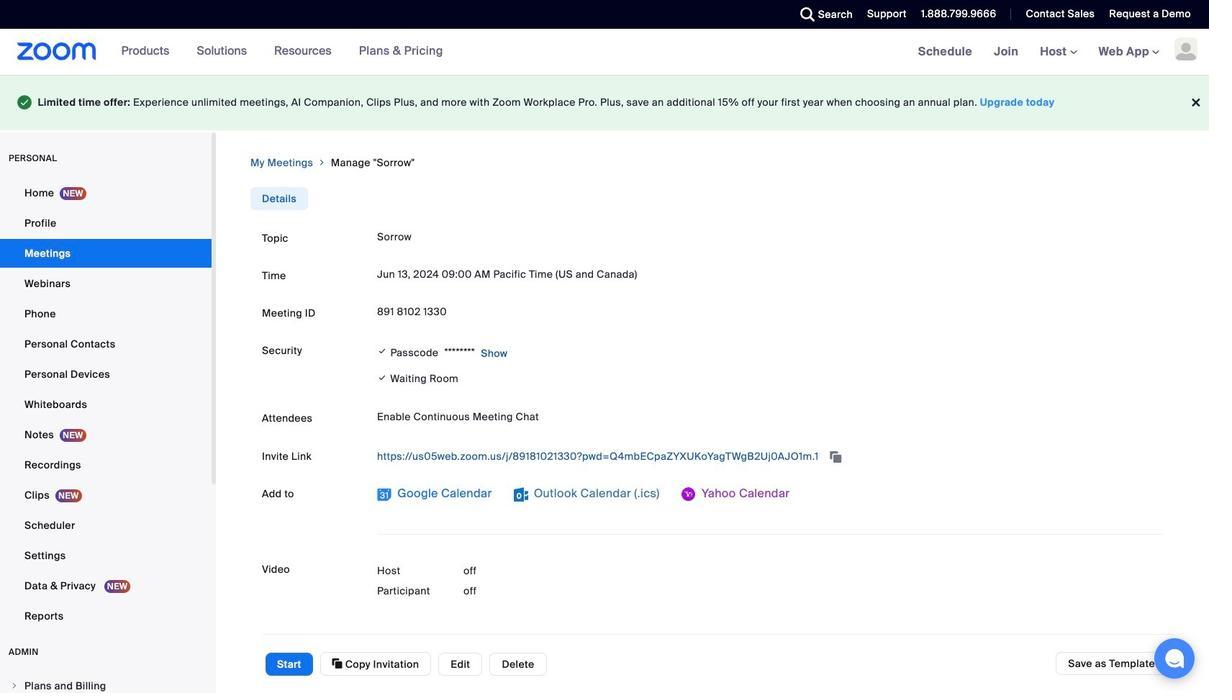 Task type: vqa. For each thing, say whether or not it's contained in the screenshot.
MANAGE A LOT OF THINGS navigation
no



Task type: describe. For each thing, give the bounding box(es) containing it.
meetings navigation
[[907, 29, 1209, 76]]

1 checked image from the top
[[377, 344, 388, 359]]

personal menu menu
[[0, 178, 212, 632]]

add to google calendar image
[[377, 487, 392, 501]]

type image
[[17, 92, 32, 113]]

manage my meeting tab control tab list
[[250, 187, 308, 210]]

product information navigation
[[96, 29, 454, 75]]

manage sorrow navigation
[[250, 155, 1175, 170]]

open chat image
[[1165, 648, 1185, 669]]

add to yahoo calendar image
[[681, 487, 696, 501]]

profile picture image
[[1175, 37, 1198, 60]]



Task type: locate. For each thing, give the bounding box(es) containing it.
0 vertical spatial right image
[[318, 155, 327, 170]]

application
[[377, 444, 1163, 468]]

banner
[[0, 29, 1209, 76]]

right image
[[318, 155, 327, 170], [10, 681, 19, 690]]

1 horizontal spatial right image
[[318, 155, 327, 170]]

checked image
[[377, 344, 388, 359], [377, 370, 388, 385]]

menu item
[[0, 672, 212, 693]]

0 vertical spatial checked image
[[377, 344, 388, 359]]

1 vertical spatial checked image
[[377, 370, 388, 385]]

add to outlook calendar (.ics) image
[[514, 487, 528, 501]]

copy image
[[332, 657, 343, 670]]

tab
[[250, 187, 308, 210]]

footer
[[0, 75, 1209, 130]]

zoom logo image
[[17, 42, 96, 60]]

2 checked image from the top
[[377, 370, 388, 385]]

1 vertical spatial right image
[[10, 681, 19, 690]]

0 horizontal spatial right image
[[10, 681, 19, 690]]



